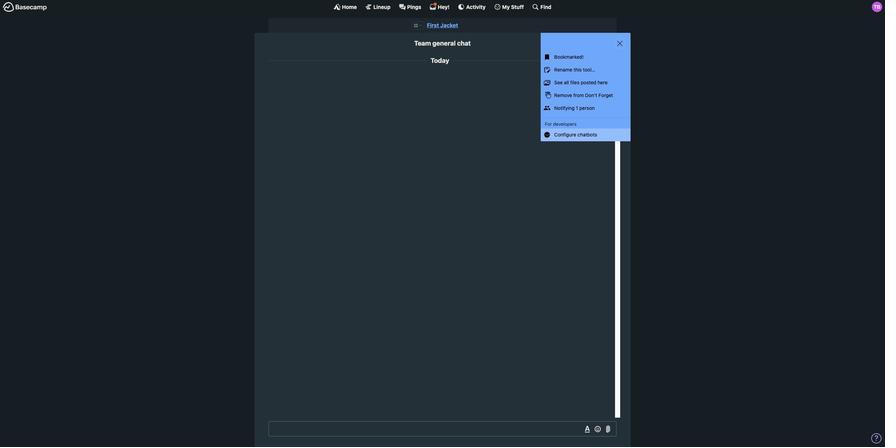 Task type: vqa. For each thing, say whether or not it's contained in the screenshot.
Bookmarked! on the top right of the page
yes



Task type: locate. For each thing, give the bounding box(es) containing it.
switch accounts image
[[3, 2, 47, 12]]

0 horizontal spatial tyler black image
[[597, 72, 612, 87]]

tyler black image
[[873, 2, 883, 12], [597, 72, 612, 87]]

remove from don't forget
[[555, 92, 614, 98]]

bookmarked!
[[555, 54, 584, 60]]

my stuff button
[[494, 3, 524, 10]]

general
[[433, 39, 456, 47]]

None text field
[[268, 422, 617, 437]]

find
[[541, 4, 552, 10]]

notifying
[[555, 105, 575, 111]]

0 vertical spatial tyler black image
[[873, 2, 883, 12]]

all
[[564, 80, 569, 85]]

notifying       1 person
[[555, 105, 595, 111]]

for
[[545, 121, 552, 127]]

chatbots
[[578, 132, 598, 138]]

configure chatbots
[[555, 132, 598, 138]]

remove from don't forget link
[[541, 89, 631, 102]]

activity
[[466, 4, 486, 10]]

first jacket link
[[427, 22, 458, 28]]

today
[[431, 57, 450, 64]]

here
[[598, 80, 608, 85]]

bookmarked! link
[[541, 51, 631, 64]]

this
[[574, 67, 582, 73]]

10:09am element
[[570, 74, 586, 78]]

pings button
[[399, 3, 422, 10]]

hello
[[568, 80, 580, 86]]

configure
[[555, 132, 577, 138]]

1 horizontal spatial tyler black image
[[873, 2, 883, 12]]

notifying       1 person link
[[541, 102, 631, 115]]

activity link
[[458, 3, 486, 10]]

from
[[574, 92, 584, 98]]

main element
[[0, 0, 886, 13]]

find button
[[533, 3, 552, 10]]

forget
[[599, 92, 614, 98]]

team!
[[581, 80, 594, 86]]

first
[[427, 22, 439, 28]]

tyler black image inside main element
[[873, 2, 883, 12]]

10:09am link
[[570, 74, 586, 78]]

my stuff
[[503, 4, 524, 10]]

for developers
[[545, 121, 577, 127]]

pings
[[407, 4, 422, 10]]



Task type: describe. For each thing, give the bounding box(es) containing it.
remove
[[555, 92, 572, 98]]

hello team!
[[568, 80, 594, 86]]

developers
[[553, 121, 577, 127]]

configure chatbots link
[[541, 129, 631, 141]]

stuff
[[511, 4, 524, 10]]

10:09am
[[570, 74, 586, 78]]

see all files posted here
[[555, 80, 608, 85]]

team general chat
[[415, 39, 471, 47]]

1 vertical spatial tyler black image
[[597, 72, 612, 87]]

tool…
[[583, 67, 596, 73]]

see all files posted here link
[[541, 76, 631, 89]]

lineup link
[[365, 3, 391, 10]]

rename this tool… link
[[541, 64, 631, 76]]

posted
[[581, 80, 597, 85]]

my
[[503, 4, 510, 10]]

don't
[[585, 92, 598, 98]]

jacket
[[441, 22, 458, 28]]

person
[[580, 105, 595, 111]]

team
[[415, 39, 431, 47]]

see
[[555, 80, 563, 85]]

rename this tool…
[[555, 67, 596, 73]]

home
[[342, 4, 357, 10]]

files
[[571, 80, 580, 85]]

hey!
[[438, 4, 450, 10]]

home link
[[334, 3, 357, 10]]

hey! button
[[430, 2, 450, 10]]

chat
[[457, 39, 471, 47]]

1
[[576, 105, 578, 111]]

lineup
[[374, 4, 391, 10]]

rename
[[555, 67, 573, 73]]

first jacket
[[427, 22, 458, 28]]



